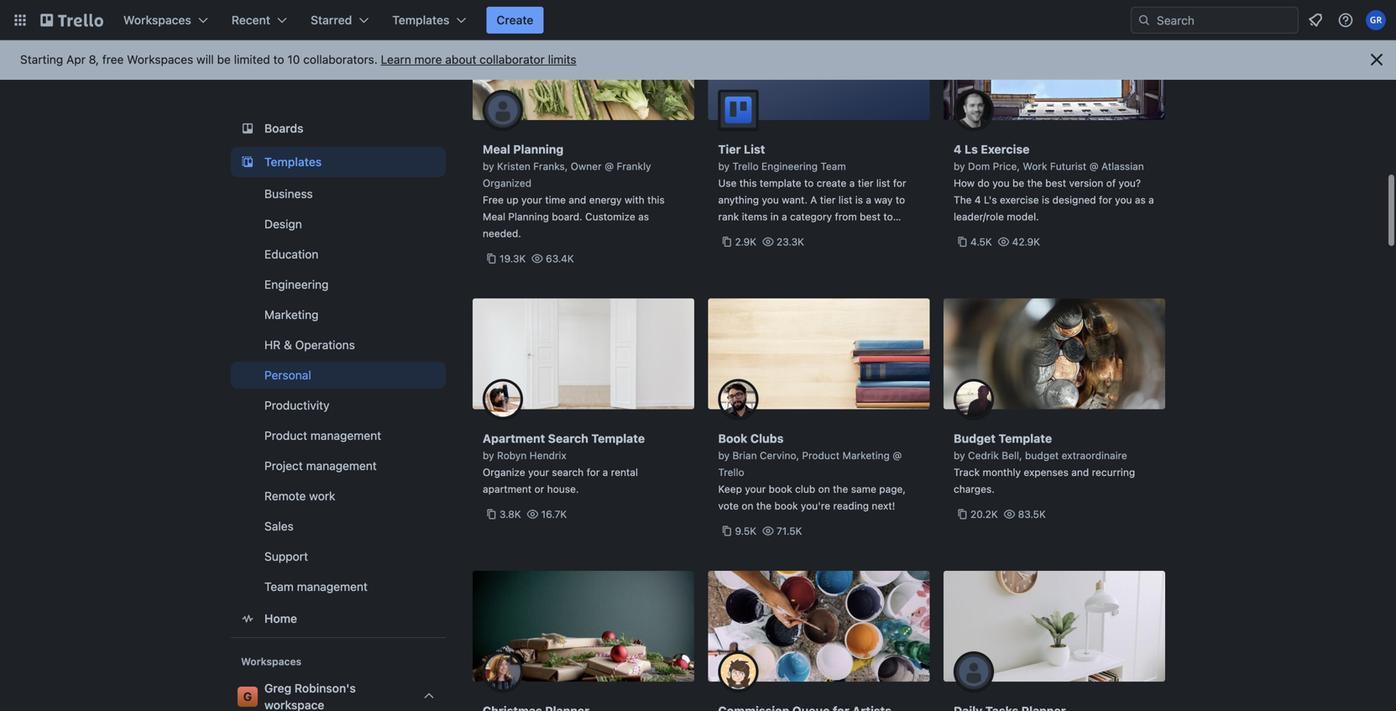 Task type: locate. For each thing, give the bounding box(es) containing it.
joints.
[[743, 261, 771, 273]]

ls
[[965, 142, 978, 156]]

team
[[821, 160, 846, 172], [265, 580, 294, 594]]

0 horizontal spatial marketing
[[265, 308, 319, 322]]

meal up kristen
[[483, 142, 511, 156]]

0 vertical spatial this
[[740, 177, 757, 189]]

1 vertical spatial tier
[[820, 194, 836, 206]]

1 vertical spatial planning
[[508, 211, 549, 223]]

a right in
[[782, 211, 788, 223]]

0 horizontal spatial and
[[569, 194, 587, 206]]

0 vertical spatial list
[[877, 177, 891, 189]]

product up the project
[[265, 429, 307, 443]]

a right create
[[850, 177, 855, 189]]

and up board.
[[569, 194, 587, 206]]

product up the club
[[802, 450, 840, 461]]

0 vertical spatial engineering
[[762, 160, 818, 172]]

organized
[[483, 177, 532, 189]]

for
[[893, 177, 907, 189], [1099, 194, 1113, 206], [587, 467, 600, 478]]

tier right create
[[858, 177, 874, 189]]

recent button
[[222, 7, 297, 34]]

0 horizontal spatial product
[[265, 429, 307, 443]]

team management
[[265, 580, 368, 594]]

0 horizontal spatial tier
[[820, 194, 836, 206]]

hr
[[265, 338, 281, 352]]

0 vertical spatial the
[[1028, 177, 1043, 189]]

brian
[[733, 450, 757, 461]]

team up create
[[821, 160, 846, 172]]

0 vertical spatial meal
[[483, 142, 511, 156]]

list
[[877, 177, 891, 189], [839, 194, 853, 206]]

2 is from the left
[[1042, 194, 1050, 206]]

is up the from
[[856, 194, 863, 206]]

management for project management
[[306, 459, 377, 473]]

keep
[[718, 483, 742, 495]]

by inside apartment search template by robyn hendrix organize your search for a rental apartment or house.
[[483, 450, 494, 461]]

best right be:
[[820, 228, 841, 239]]

1 vertical spatial trello
[[718, 467, 745, 478]]

marketing up &
[[265, 308, 319, 322]]

0 horizontal spatial engineering
[[265, 278, 329, 291]]

marketing up same
[[843, 450, 890, 461]]

1 horizontal spatial and
[[823, 244, 841, 256]]

goat'd
[[718, 244, 754, 256]]

is inside tier list by trello engineering team use this template to create a tier list for anything you want. a tier list is a way to rank items in a category from best to worst. this could be: best nba players, goat'd pasta dishes, and tastiest fast food joints.
[[856, 194, 863, 206]]

0 horizontal spatial team
[[265, 580, 294, 594]]

0 horizontal spatial best
[[820, 228, 841, 239]]

best down futurist
[[1046, 177, 1067, 189]]

anything
[[718, 194, 759, 206]]

the down work
[[1028, 177, 1043, 189]]

1 vertical spatial the
[[833, 483, 849, 495]]

2 horizontal spatial best
[[1046, 177, 1067, 189]]

tier
[[718, 142, 741, 156]]

be up exercise
[[1013, 177, 1025, 189]]

open information menu image
[[1338, 12, 1355, 29]]

is right exercise
[[1042, 194, 1050, 206]]

engineering inside 'link'
[[265, 278, 329, 291]]

management down productivity 'link'
[[311, 429, 381, 443]]

and
[[569, 194, 587, 206], [823, 244, 841, 256], [1072, 467, 1090, 478]]

needed.
[[483, 228, 521, 239]]

rank
[[718, 211, 739, 223]]

the for book clubs
[[833, 483, 849, 495]]

1 vertical spatial best
[[860, 211, 881, 223]]

on right vote
[[742, 500, 754, 512]]

engineering inside tier list by trello engineering team use this template to create a tier list for anything you want. a tier list is a way to rank items in a category from best to worst. this could be: best nba players, goat'd pasta dishes, and tastiest fast food joints.
[[762, 160, 818, 172]]

to
[[273, 52, 284, 66], [805, 177, 814, 189], [896, 194, 905, 206], [884, 211, 893, 223]]

project management
[[265, 459, 377, 473]]

vote
[[718, 500, 739, 512]]

search
[[552, 467, 584, 478]]

your right keep
[[745, 483, 766, 495]]

atlassian
[[1102, 160, 1145, 172]]

by up the organized
[[483, 160, 494, 172]]

charges.
[[954, 483, 995, 495]]

2 meal from the top
[[483, 211, 506, 223]]

4 left the l's
[[975, 194, 981, 206]]

tier right a
[[820, 194, 836, 206]]

2 vertical spatial workspaces
[[241, 656, 302, 668]]

0 horizontal spatial as
[[638, 211, 649, 223]]

1 horizontal spatial on
[[819, 483, 830, 495]]

meal
[[483, 142, 511, 156], [483, 211, 506, 223]]

1 horizontal spatial is
[[1042, 194, 1050, 206]]

about
[[445, 52, 477, 66]]

1 horizontal spatial marketing
[[843, 450, 890, 461]]

remote work
[[265, 489, 335, 503]]

1 horizontal spatial for
[[893, 177, 907, 189]]

1 horizontal spatial this
[[740, 177, 757, 189]]

derpyolives, artist image
[[718, 652, 759, 692]]

your inside meal planning by kristen franks, owner @ frankly organized free up your time and energy with this meal planning board. customize as needed.
[[522, 194, 543, 206]]

by inside tier list by trello engineering team use this template to create a tier list for anything you want. a tier list is a way to rank items in a category from best to worst. this could be: best nba players, goat'd pasta dishes, and tastiest fast food joints.
[[718, 160, 730, 172]]

by up use
[[718, 160, 730, 172]]

1 vertical spatial 4
[[975, 194, 981, 206]]

list up the from
[[839, 194, 853, 206]]

budget
[[1025, 450, 1059, 461]]

0 horizontal spatial 4
[[954, 142, 962, 156]]

by inside 4 ls exercise by dom price, work futurist @ atlassian how do you be the best version of you? the 4 l's exercise is designed for you as a leader/role model.
[[954, 160, 966, 172]]

organize
[[483, 467, 525, 478]]

trello inside book clubs by brian cervino, product marketing @ trello keep your book club on the same page, vote on the book you're reading next!
[[718, 467, 745, 478]]

by up track
[[954, 450, 966, 461]]

this inside meal planning by kristen franks, owner @ frankly organized free up your time and energy with this meal planning board. customize as needed.
[[648, 194, 665, 206]]

your
[[522, 194, 543, 206], [528, 467, 549, 478], [745, 483, 766, 495]]

template up rental
[[592, 432, 645, 446]]

be:
[[802, 228, 817, 239]]

@ up version
[[1090, 160, 1099, 172]]

designed
[[1053, 194, 1097, 206]]

and right dishes,
[[823, 244, 841, 256]]

2 vertical spatial the
[[757, 500, 772, 512]]

leah ryder, trello brand marketing senior team lead image
[[483, 652, 523, 692]]

support
[[265, 550, 308, 564]]

workspaces
[[123, 13, 191, 27], [127, 52, 193, 66], [241, 656, 302, 668]]

2 horizontal spatial @
[[1090, 160, 1099, 172]]

2 horizontal spatial you
[[1115, 194, 1133, 206]]

will
[[197, 52, 214, 66]]

planning up 'franks,'
[[513, 142, 564, 156]]

marketing
[[265, 308, 319, 322], [843, 450, 890, 461]]

sales
[[265, 519, 294, 533]]

you down the 'you?' at top
[[1115, 194, 1133, 206]]

do
[[978, 177, 990, 189]]

for down of
[[1099, 194, 1113, 206]]

from
[[835, 211, 857, 223]]

0 horizontal spatial is
[[856, 194, 863, 206]]

to up players,
[[884, 211, 893, 223]]

0 horizontal spatial this
[[648, 194, 665, 206]]

@ inside book clubs by brian cervino, product marketing @ trello keep your book club on the same page, vote on the book you're reading next!
[[893, 450, 902, 461]]

1 vertical spatial as
[[638, 211, 649, 223]]

4 ls exercise by dom price, work futurist @ atlassian how do you be the best version of you? the 4 l's exercise is designed for you as a leader/role model.
[[954, 142, 1155, 223]]

23.3k
[[777, 236, 805, 248]]

0 vertical spatial workspaces
[[123, 13, 191, 27]]

productivity link
[[231, 392, 446, 419]]

0 vertical spatial tier
[[858, 177, 874, 189]]

1 vertical spatial engineering
[[265, 278, 329, 291]]

4 left ls
[[954, 142, 962, 156]]

by inside book clubs by brian cervino, product marketing @ trello keep your book club on the same page, vote on the book you're reading next!
[[718, 450, 730, 461]]

a left rental
[[603, 467, 608, 478]]

food
[[718, 261, 740, 273]]

1 horizontal spatial templates
[[392, 13, 450, 27]]

0 vertical spatial and
[[569, 194, 587, 206]]

by up the organize
[[483, 450, 494, 461]]

1 horizontal spatial team
[[821, 160, 846, 172]]

for right search
[[587, 467, 600, 478]]

meal down free
[[483, 211, 506, 223]]

cedrik bell, budget extraordinaire image
[[954, 379, 994, 419]]

template inside the budget template by cedrik bell, budget extraordinaire track monthly expenses and recurring charges.
[[999, 432, 1052, 446]]

you right do
[[993, 177, 1010, 189]]

1 vertical spatial and
[[823, 244, 841, 256]]

engineering up template
[[762, 160, 818, 172]]

a right designed
[[1149, 194, 1155, 206]]

be
[[217, 52, 231, 66], [1013, 177, 1025, 189]]

1 meal from the top
[[483, 142, 511, 156]]

trello inside tier list by trello engineering team use this template to create a tier list for anything you want. a tier list is a way to rank items in a category from best to worst. this could be: best nba players, goat'd pasta dishes, and tastiest fast food joints.
[[733, 160, 759, 172]]

worst.
[[718, 228, 748, 239]]

0 vertical spatial trello
[[733, 160, 759, 172]]

1 vertical spatial marketing
[[843, 450, 890, 461]]

0 vertical spatial best
[[1046, 177, 1067, 189]]

personal
[[265, 368, 311, 382]]

0 horizontal spatial template
[[592, 432, 645, 446]]

10
[[288, 52, 300, 66]]

education
[[265, 247, 319, 261]]

1 vertical spatial list
[[839, 194, 853, 206]]

robinson's
[[295, 682, 356, 695]]

1 horizontal spatial @
[[893, 450, 902, 461]]

0 vertical spatial on
[[819, 483, 830, 495]]

your inside book clubs by brian cervino, product marketing @ trello keep your book club on the same page, vote on the book you're reading next!
[[745, 483, 766, 495]]

1 vertical spatial for
[[1099, 194, 1113, 206]]

2 horizontal spatial and
[[1072, 467, 1090, 478]]

be right will
[[217, 52, 231, 66]]

create
[[497, 13, 534, 27]]

1 horizontal spatial be
[[1013, 177, 1025, 189]]

team management link
[[231, 574, 446, 600]]

1 horizontal spatial you
[[993, 177, 1010, 189]]

0 vertical spatial team
[[821, 160, 846, 172]]

trello down the list
[[733, 160, 759, 172]]

0 horizontal spatial templates
[[265, 155, 322, 169]]

management down support "link"
[[297, 580, 368, 594]]

customize
[[585, 211, 636, 223]]

energy
[[589, 194, 622, 206]]

templates
[[392, 13, 450, 27], [265, 155, 322, 169]]

and down the extraordinaire
[[1072, 467, 1090, 478]]

on
[[819, 483, 830, 495], [742, 500, 754, 512]]

templates up the more
[[392, 13, 450, 27]]

this up anything
[[740, 177, 757, 189]]

1 horizontal spatial template
[[999, 432, 1052, 446]]

20.2k
[[971, 509, 998, 520]]

engineering down education
[[265, 278, 329, 291]]

Search field
[[1151, 8, 1298, 33]]

primary element
[[0, 0, 1397, 40]]

the up 9.5k in the bottom right of the page
[[757, 500, 772, 512]]

2 template from the left
[[999, 432, 1052, 446]]

to left 10
[[273, 52, 284, 66]]

1 is from the left
[[856, 194, 863, 206]]

as down with
[[638, 211, 649, 223]]

@ inside meal planning by kristen franks, owner @ frankly organized free up your time and energy with this meal planning board. customize as needed.
[[605, 160, 614, 172]]

1 vertical spatial management
[[306, 459, 377, 473]]

1 vertical spatial on
[[742, 500, 754, 512]]

@ inside 4 ls exercise by dom price, work futurist @ atlassian how do you be the best version of you? the 4 l's exercise is designed for you as a leader/role model.
[[1090, 160, 1099, 172]]

the up the reading
[[833, 483, 849, 495]]

0 vertical spatial planning
[[513, 142, 564, 156]]

0 vertical spatial as
[[1135, 194, 1146, 206]]

0 vertical spatial templates
[[392, 13, 450, 27]]

hendrix
[[530, 450, 567, 461]]

1 template from the left
[[592, 432, 645, 446]]

greg robinson's workspace
[[265, 682, 356, 711]]

@ right 'owner'
[[605, 160, 614, 172]]

by inside meal planning by kristen franks, owner @ frankly organized free up your time and energy with this meal planning board. customize as needed.
[[483, 160, 494, 172]]

42.9k
[[1013, 236, 1041, 248]]

1 vertical spatial workspaces
[[127, 52, 193, 66]]

workspaces button
[[113, 7, 218, 34]]

as down the 'you?' at top
[[1135, 194, 1146, 206]]

2 horizontal spatial for
[[1099, 194, 1113, 206]]

0 horizontal spatial @
[[605, 160, 614, 172]]

1 vertical spatial product
[[802, 450, 840, 461]]

the inside 4 ls exercise by dom price, work futurist @ atlassian how do you be the best version of you? the 4 l's exercise is designed for you as a leader/role model.
[[1028, 177, 1043, 189]]

1 horizontal spatial as
[[1135, 194, 1146, 206]]

product
[[265, 429, 307, 443], [802, 450, 840, 461]]

recent
[[232, 13, 270, 27]]

be inside 4 ls exercise by dom price, work futurist @ atlassian how do you be the best version of you? the 4 l's exercise is designed for you as a leader/role model.
[[1013, 177, 1025, 189]]

boards link
[[231, 113, 446, 144]]

best down way
[[860, 211, 881, 223]]

1 horizontal spatial the
[[833, 483, 849, 495]]

1 vertical spatial meal
[[483, 211, 506, 223]]

1 vertical spatial templates
[[265, 155, 322, 169]]

list up way
[[877, 177, 891, 189]]

book
[[769, 483, 793, 495], [775, 500, 798, 512]]

0 vertical spatial 4
[[954, 142, 962, 156]]

by
[[483, 160, 494, 172], [718, 160, 730, 172], [954, 160, 966, 172], [483, 450, 494, 461], [718, 450, 730, 461], [954, 450, 966, 461]]

0 horizontal spatial list
[[839, 194, 853, 206]]

to right way
[[896, 194, 905, 206]]

operations
[[295, 338, 355, 352]]

team down support
[[265, 580, 294, 594]]

workspaces down workspaces dropdown button
[[127, 52, 193, 66]]

planning down up
[[508, 211, 549, 223]]

your right up
[[522, 194, 543, 206]]

templates up business
[[265, 155, 322, 169]]

1 horizontal spatial tier
[[858, 177, 874, 189]]

workspaces up greg
[[241, 656, 302, 668]]

by up how
[[954, 160, 966, 172]]

0 horizontal spatial the
[[757, 500, 772, 512]]

trello up keep
[[718, 467, 745, 478]]

2 vertical spatial your
[[745, 483, 766, 495]]

your up or
[[528, 467, 549, 478]]

you up in
[[762, 194, 779, 206]]

template up bell,
[[999, 432, 1052, 446]]

business
[[265, 187, 313, 201]]

by inside the budget template by cedrik bell, budget extraordinaire track monthly expenses and recurring charges.
[[954, 450, 966, 461]]

management down product management link
[[306, 459, 377, 473]]

0 horizontal spatial you
[[762, 194, 779, 206]]

planning
[[513, 142, 564, 156], [508, 211, 549, 223]]

management for team management
[[297, 580, 368, 594]]

1 horizontal spatial product
[[802, 450, 840, 461]]

0 vertical spatial marketing
[[265, 308, 319, 322]]

1 horizontal spatial engineering
[[762, 160, 818, 172]]

for inside tier list by trello engineering team use this template to create a tier list for anything you want. a tier list is a way to rank items in a category from best to worst. this could be: best nba players, goat'd pasta dishes, and tastiest fast food joints.
[[893, 177, 907, 189]]

1 horizontal spatial list
[[877, 177, 891, 189]]

book down the club
[[775, 500, 798, 512]]

starred
[[311, 13, 352, 27]]

book left the club
[[769, 483, 793, 495]]

recurring
[[1092, 467, 1136, 478]]

on up the you're
[[819, 483, 830, 495]]

workspaces up free
[[123, 13, 191, 27]]

for up players,
[[893, 177, 907, 189]]

template board image
[[238, 152, 258, 172]]

0 vertical spatial for
[[893, 177, 907, 189]]

63.4k
[[546, 253, 574, 265]]

this right with
[[648, 194, 665, 206]]

83.5k
[[1018, 509, 1046, 520]]

apartment
[[483, 483, 532, 495]]

by for tier list
[[718, 160, 730, 172]]

tier list by trello engineering team use this template to create a tier list for anything you want. a tier list is a way to rank items in a category from best to worst. this could be: best nba players, goat'd pasta dishes, and tastiest fast food joints.
[[718, 142, 907, 273]]

2 vertical spatial and
[[1072, 467, 1090, 478]]

1 vertical spatial book
[[775, 500, 798, 512]]

workspaces inside workspaces dropdown button
[[123, 13, 191, 27]]

@ up 'page,'
[[893, 450, 902, 461]]

by down book
[[718, 450, 730, 461]]

template inside apartment search template by robyn hendrix organize your search for a rental apartment or house.
[[592, 432, 645, 446]]

2 vertical spatial management
[[297, 580, 368, 594]]

remote work link
[[231, 483, 446, 510]]

the
[[1028, 177, 1043, 189], [833, 483, 849, 495], [757, 500, 772, 512]]

1 horizontal spatial 4
[[975, 194, 981, 206]]

0 vertical spatial be
[[217, 52, 231, 66]]

2 vertical spatial for
[[587, 467, 600, 478]]

1 horizontal spatial best
[[860, 211, 881, 223]]

version
[[1069, 177, 1104, 189]]

1 vertical spatial this
[[648, 194, 665, 206]]

71.5k
[[777, 525, 803, 537]]

0 horizontal spatial for
[[587, 467, 600, 478]]

1 vertical spatial be
[[1013, 177, 1025, 189]]

management
[[311, 429, 381, 443], [306, 459, 377, 473], [297, 580, 368, 594]]

best inside 4 ls exercise by dom price, work futurist @ atlassian how do you be the best version of you? the 4 l's exercise is designed for you as a leader/role model.
[[1046, 177, 1067, 189]]

0 vertical spatial management
[[311, 429, 381, 443]]

home image
[[238, 609, 258, 629]]

bell,
[[1002, 450, 1023, 461]]

by for meal planning
[[483, 160, 494, 172]]

2 horizontal spatial the
[[1028, 177, 1043, 189]]

and inside tier list by trello engineering team use this template to create a tier list for anything you want. a tier list is a way to rank items in a category from best to worst. this could be: best nba players, goat'd pasta dishes, and tastiest fast food joints.
[[823, 244, 841, 256]]

1 vertical spatial your
[[528, 467, 549, 478]]

0 vertical spatial your
[[522, 194, 543, 206]]



Task type: vqa. For each thing, say whether or not it's contained in the screenshot.
house.
yes



Task type: describe. For each thing, give the bounding box(es) containing it.
a inside apartment search template by robyn hendrix organize your search for a rental apartment or house.
[[603, 467, 608, 478]]

list
[[744, 142, 765, 156]]

9.5k
[[735, 525, 757, 537]]

by for book clubs
[[718, 450, 730, 461]]

learn more about collaborator limits link
[[381, 52, 577, 66]]

this
[[750, 228, 771, 239]]

project management link
[[231, 453, 446, 480]]

and inside meal planning by kristen franks, owner @ frankly organized free up your time and energy with this meal planning board. customize as needed.
[[569, 194, 587, 206]]

1 vertical spatial team
[[265, 580, 294, 594]]

0 horizontal spatial be
[[217, 52, 231, 66]]

search
[[548, 432, 589, 446]]

marketing link
[[231, 302, 446, 328]]

templates inside "link"
[[265, 155, 322, 169]]

remote
[[265, 489, 306, 503]]

by for budget template
[[954, 450, 966, 461]]

hr & operations
[[265, 338, 355, 352]]

dishes,
[[786, 244, 820, 256]]

0 vertical spatial book
[[769, 483, 793, 495]]

engineering link
[[231, 271, 446, 298]]

template
[[760, 177, 802, 189]]

create
[[817, 177, 847, 189]]

collaborators.
[[303, 52, 378, 66]]

want.
[[782, 194, 808, 206]]

exercise
[[981, 142, 1030, 156]]

price,
[[993, 160, 1020, 172]]

robyn hendrix image
[[483, 379, 523, 419]]

templates inside popup button
[[392, 13, 450, 27]]

category
[[790, 211, 832, 223]]

you inside tier list by trello engineering team use this template to create a tier list for anything you want. a tier list is a way to rank items in a category from best to worst. this could be: best nba players, goat'd pasta dishes, and tastiest fast food joints.
[[762, 194, 779, 206]]

your inside apartment search template by robyn hendrix organize your search for a rental apartment or house.
[[528, 467, 549, 478]]

the for 4 ls exercise
[[1028, 177, 1043, 189]]

anurag, system architect @ dynasense technologies image
[[954, 652, 994, 692]]

as inside 4 ls exercise by dom price, work futurist @ atlassian how do you be the best version of you? the 4 l's exercise is designed for you as a leader/role model.
[[1135, 194, 1146, 206]]

education link
[[231, 241, 446, 268]]

for inside apartment search template by robyn hendrix organize your search for a rental apartment or house.
[[587, 467, 600, 478]]

boards
[[265, 121, 304, 135]]

&
[[284, 338, 292, 352]]

time
[[545, 194, 566, 206]]

pasta
[[757, 244, 783, 256]]

back to home image
[[40, 7, 103, 34]]

limited
[[234, 52, 270, 66]]

house.
[[547, 483, 579, 495]]

as inside meal planning by kristen franks, owner @ frankly organized free up your time and energy with this meal planning board. customize as needed.
[[638, 211, 649, 223]]

more
[[415, 52, 442, 66]]

marketing inside book clubs by brian cervino, product marketing @ trello keep your book club on the same page, vote on the book you're reading next!
[[843, 450, 890, 461]]

apartment
[[483, 432, 545, 446]]

product management link
[[231, 422, 446, 449]]

this inside tier list by trello engineering team use this template to create a tier list for anything you want. a tier list is a way to rank items in a category from best to worst. this could be: best nba players, goat'd pasta dishes, and tastiest fast food joints.
[[740, 177, 757, 189]]

work
[[1023, 160, 1048, 172]]

project
[[265, 459, 303, 473]]

budget template by cedrik bell, budget extraordinaire track monthly expenses and recurring charges.
[[954, 432, 1136, 495]]

reading
[[834, 500, 869, 512]]

clubs
[[751, 432, 784, 446]]

support link
[[231, 543, 446, 570]]

free
[[483, 194, 504, 206]]

team inside tier list by trello engineering team use this template to create a tier list for anything you want. a tier list is a way to rank items in a category from best to worst. this could be: best nba players, goat'd pasta dishes, and tastiest fast food joints.
[[821, 160, 846, 172]]

apr
[[66, 52, 86, 66]]

could
[[773, 228, 800, 239]]

8,
[[89, 52, 99, 66]]

rental
[[611, 467, 638, 478]]

dom price, work futurist @ atlassian image
[[954, 90, 994, 130]]

page,
[[880, 483, 906, 495]]

management for product management
[[311, 429, 381, 443]]

brian cervino, product marketing @ trello image
[[718, 379, 759, 419]]

kristen franks, owner @ frankly organized image
[[483, 90, 523, 130]]

frankly
[[617, 160, 651, 172]]

trello engineering team image
[[718, 90, 759, 130]]

0 notifications image
[[1306, 10, 1326, 30]]

for inside 4 ls exercise by dom price, work futurist @ atlassian how do you be the best version of you? the 4 l's exercise is designed for you as a leader/role model.
[[1099, 194, 1113, 206]]

workspace
[[265, 698, 324, 711]]

items
[[742, 211, 768, 223]]

search image
[[1138, 13, 1151, 27]]

product inside book clubs by brian cervino, product marketing @ trello keep your book club on the same page, vote on the book you're reading next!
[[802, 450, 840, 461]]

a inside 4 ls exercise by dom price, work futurist @ atlassian how do you be the best version of you? the 4 l's exercise is designed for you as a leader/role model.
[[1149, 194, 1155, 206]]

16.7k
[[541, 509, 567, 520]]

nba
[[844, 228, 865, 239]]

sales link
[[231, 513, 446, 540]]

and inside the budget template by cedrik bell, budget extraordinaire track monthly expenses and recurring charges.
[[1072, 467, 1090, 478]]

robyn
[[497, 450, 527, 461]]

exercise
[[1000, 194, 1039, 206]]

a left way
[[866, 194, 872, 206]]

home
[[265, 612, 297, 626]]

0 vertical spatial product
[[265, 429, 307, 443]]

cedrik
[[968, 450, 999, 461]]

budget
[[954, 432, 996, 446]]

0 horizontal spatial on
[[742, 500, 754, 512]]

create button
[[487, 7, 544, 34]]

templates button
[[382, 7, 477, 34]]

collaborator
[[480, 52, 545, 66]]

starting apr 8, free workspaces will be limited to 10 collaborators. learn more about collaborator limits
[[20, 52, 577, 66]]

in
[[771, 211, 779, 223]]

you're
[[801, 500, 831, 512]]

is inside 4 ls exercise by dom price, work futurist @ atlassian how do you be the best version of you? the 4 l's exercise is designed for you as a leader/role model.
[[1042, 194, 1050, 206]]

futurist
[[1051, 160, 1087, 172]]

to up a
[[805, 177, 814, 189]]

personal link
[[231, 362, 446, 389]]

cervino,
[[760, 450, 800, 461]]

greg robinson (gregrobinson96) image
[[1366, 10, 1387, 30]]

hr & operations link
[[231, 332, 446, 359]]

the
[[954, 194, 972, 206]]

productivity
[[265, 399, 330, 412]]

next!
[[872, 500, 896, 512]]

how
[[954, 177, 975, 189]]

19.3k
[[500, 253, 526, 265]]

up
[[507, 194, 519, 206]]

or
[[535, 483, 544, 495]]

2 vertical spatial best
[[820, 228, 841, 239]]

of
[[1107, 177, 1116, 189]]

board image
[[238, 118, 258, 139]]

with
[[625, 194, 645, 206]]

dom
[[968, 160, 990, 172]]

monthly
[[983, 467, 1021, 478]]

templates link
[[231, 147, 446, 177]]



